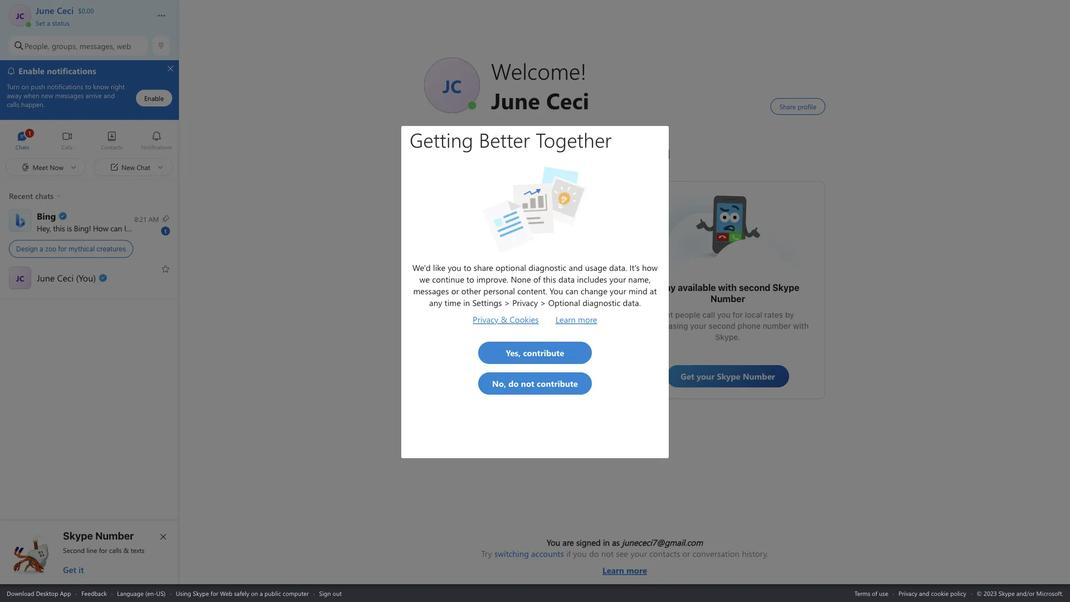 Task type: vqa. For each thing, say whether or not it's contained in the screenshot.
Feedback link
yes



Task type: locate. For each thing, give the bounding box(es) containing it.
number
[[711, 294, 746, 304], [95, 530, 134, 542]]

and
[[920, 589, 930, 597]]

1 horizontal spatial a
[[47, 18, 50, 27]]

your right see
[[631, 548, 647, 559]]

2 vertical spatial you
[[573, 548, 587, 559]]

with inside let people call you for local rates by purchasing your second phone number with skype.
[[794, 321, 809, 331]]

!
[[89, 223, 91, 233]]

using skype for web safely on a public computer link
[[176, 589, 309, 597]]

privacy and cookie policy
[[899, 589, 967, 597]]

1 horizontal spatial second
[[739, 282, 771, 293]]

try switching accounts if you do not see your contacts or conversation history. learn more
[[481, 548, 769, 576]]

download desktop app
[[7, 589, 71, 597]]

you left 'do' at the bottom right of page
[[573, 548, 587, 559]]

for right line
[[99, 546, 107, 555]]

anyone up 'ups'
[[525, 305, 551, 314]]

whosthis
[[695, 193, 729, 205]]

sign
[[518, 316, 533, 325]]

1 vertical spatial skype
[[63, 530, 93, 542]]

1 vertical spatial if
[[567, 548, 571, 559]]

1 vertical spatial second
[[709, 321, 736, 331]]

number
[[763, 321, 791, 331]]

0 horizontal spatial your
[[631, 548, 647, 559]]

1 vertical spatial your
[[631, 548, 647, 559]]

1 vertical spatial you
[[718, 310, 731, 320]]

1 horizontal spatial on
[[467, 316, 476, 325]]

anyone
[[549, 288, 580, 299], [525, 305, 551, 314]]

if
[[573, 305, 578, 314], [567, 548, 571, 559]]

or inside share the invite with anyone even if they aren't on skype. no sign ups or downloads required.
[[551, 316, 559, 325]]

terms
[[855, 589, 871, 597]]

second inside let people call you for local rates by purchasing your second phone number with skype.
[[709, 321, 736, 331]]

1 vertical spatial on
[[251, 589, 258, 597]]

1 horizontal spatial or
[[683, 548, 691, 559]]

1 horizontal spatial skype
[[193, 589, 209, 597]]

0 vertical spatial on
[[467, 316, 476, 325]]

you are signed in as
[[547, 537, 622, 548]]

for inside skype number element
[[99, 546, 107, 555]]

2 horizontal spatial skype
[[773, 282, 800, 293]]

a
[[47, 18, 50, 27], [40, 245, 43, 253], [260, 589, 263, 597]]

your inside let people call you for local rates by purchasing your second phone number with skype.
[[690, 321, 707, 331]]

or
[[551, 316, 559, 325], [683, 548, 691, 559]]

it
[[79, 564, 84, 575]]

second line for calls & texts
[[63, 546, 145, 555]]

if right you
[[567, 548, 571, 559]]

as
[[612, 537, 620, 548]]

a inside button
[[47, 18, 50, 27]]

by
[[786, 310, 795, 320]]

0 horizontal spatial on
[[251, 589, 258, 597]]

a left public
[[260, 589, 263, 597]]

meetings
[[486, 288, 526, 299]]

with inside stay available with second skype number
[[718, 282, 737, 293]]

you right call at bottom right
[[718, 310, 731, 320]]

2 vertical spatial skype
[[193, 589, 209, 597]]

hey,
[[37, 223, 51, 233]]

skype right the using
[[193, 589, 209, 597]]

this
[[53, 223, 65, 233]]

creatures
[[97, 245, 126, 253]]

skype number element
[[9, 530, 170, 575]]

number up call at bottom right
[[711, 294, 746, 304]]

a left zoo
[[40, 245, 43, 253]]

feedback link
[[81, 589, 107, 597]]

skype number
[[63, 530, 134, 542]]

invite
[[485, 305, 505, 314]]

a right set
[[47, 18, 50, 27]]

easy
[[463, 288, 484, 299]]

skype up the second
[[63, 530, 93, 542]]

0 horizontal spatial skype
[[63, 530, 93, 542]]

second up local
[[739, 282, 771, 293]]

can
[[110, 223, 122, 233]]

1 vertical spatial a
[[40, 245, 43, 253]]

with
[[718, 282, 737, 293], [528, 288, 547, 299], [507, 305, 523, 314], [794, 321, 809, 331]]

on
[[467, 316, 476, 325], [251, 589, 258, 597]]

if up downloads
[[573, 305, 578, 314]]

try
[[481, 548, 492, 559]]

1 horizontal spatial if
[[573, 305, 578, 314]]

a for design
[[40, 245, 43, 253]]

skype.
[[478, 316, 503, 325], [716, 333, 741, 342]]

get
[[63, 564, 76, 575]]

with up no on the left bottom of page
[[507, 305, 523, 314]]

let people call you for local rates by purchasing your second phone number with skype.
[[647, 310, 811, 342]]

0 horizontal spatial number
[[95, 530, 134, 542]]

status
[[52, 18, 69, 27]]

0 vertical spatial or
[[551, 316, 559, 325]]

1 horizontal spatial skype.
[[716, 333, 741, 342]]

0 vertical spatial number
[[711, 294, 746, 304]]

1 vertical spatial skype.
[[716, 333, 741, 342]]

privacy and cookie policy link
[[899, 589, 967, 597]]

your down call at bottom right
[[690, 321, 707, 331]]

sign out link
[[319, 589, 342, 597]]

with right available
[[718, 282, 737, 293]]

second down call at bottom right
[[709, 321, 736, 331]]

for
[[58, 245, 67, 253], [733, 310, 743, 320], [99, 546, 107, 555], [211, 589, 218, 597]]

skype. inside share the invite with anyone even if they aren't on skype. no sign ups or downloads required.
[[478, 316, 503, 325]]

today?
[[159, 223, 181, 233]]

1 vertical spatial number
[[95, 530, 134, 542]]

desktop
[[36, 589, 58, 597]]

0 horizontal spatial or
[[551, 316, 559, 325]]

language (en-us)
[[117, 589, 166, 597]]

0 horizontal spatial second
[[709, 321, 736, 331]]

you
[[145, 223, 157, 233], [718, 310, 731, 320], [573, 548, 587, 559]]

policy
[[951, 589, 967, 597]]

your
[[690, 321, 707, 331], [631, 548, 647, 559]]

you right help
[[145, 223, 157, 233]]

on down the
[[467, 316, 476, 325]]

2 horizontal spatial you
[[718, 310, 731, 320]]

2 vertical spatial a
[[260, 589, 263, 597]]

language (en-us) link
[[117, 589, 166, 597]]

0 vertical spatial skype
[[773, 282, 800, 293]]

people, groups, messages, web
[[25, 41, 131, 51]]

on inside share the invite with anyone even if they aren't on skype. no sign ups or downloads required.
[[467, 316, 476, 325]]

1 vertical spatial or
[[683, 548, 691, 559]]

0 vertical spatial your
[[690, 321, 707, 331]]

aren't
[[443, 316, 465, 325]]

or right contacts on the bottom right
[[683, 548, 691, 559]]

&
[[124, 546, 129, 555]]

share
[[448, 305, 469, 314]]

0 horizontal spatial if
[[567, 548, 571, 559]]

zoo
[[45, 245, 56, 253]]

0 vertical spatial second
[[739, 282, 771, 293]]

1 horizontal spatial number
[[711, 294, 746, 304]]

with down 'by' on the bottom of page
[[794, 321, 809, 331]]

required.
[[505, 327, 539, 336]]

1 vertical spatial anyone
[[525, 305, 551, 314]]

0 vertical spatial you
[[145, 223, 157, 233]]

or right 'ups'
[[551, 316, 559, 325]]

0 horizontal spatial a
[[40, 245, 43, 253]]

your inside try switching accounts if you do not see your contacts or conversation history. learn more
[[631, 548, 647, 559]]

more
[[627, 565, 647, 576]]

second inside stay available with second skype number
[[739, 282, 771, 293]]

messages,
[[80, 41, 115, 51]]

on right safely
[[251, 589, 258, 597]]

skype. down invite
[[478, 316, 503, 325]]

with inside share the invite with anyone even if they aren't on skype. no sign ups or downloads required.
[[507, 305, 523, 314]]

a for set
[[47, 18, 50, 27]]

anyone up even
[[549, 288, 580, 299]]

skype. down phone
[[716, 333, 741, 342]]

help
[[128, 223, 143, 233]]

using skype for web safely on a public computer
[[176, 589, 309, 597]]

1 horizontal spatial you
[[573, 548, 587, 559]]

sign out
[[319, 589, 342, 597]]

tab list
[[0, 126, 179, 157]]

switching
[[495, 548, 529, 559]]

for left local
[[733, 310, 743, 320]]

0 vertical spatial skype.
[[478, 316, 503, 325]]

0 horizontal spatial you
[[145, 223, 157, 233]]

of
[[872, 589, 878, 597]]

0 vertical spatial a
[[47, 18, 50, 27]]

you
[[547, 537, 561, 548]]

number up calls
[[95, 530, 134, 542]]

for left "web"
[[211, 589, 218, 597]]

1 horizontal spatial your
[[690, 321, 707, 331]]

if inside share the invite with anyone even if they aren't on skype. no sign ups or downloads required.
[[573, 305, 578, 314]]

skype up 'by' on the bottom of page
[[773, 282, 800, 293]]

0 horizontal spatial skype.
[[478, 316, 503, 325]]

privacy
[[899, 589, 918, 597]]

0 vertical spatial if
[[573, 305, 578, 314]]

2 horizontal spatial a
[[260, 589, 263, 597]]



Task type: describe. For each thing, give the bounding box(es) containing it.
downloads
[[561, 316, 601, 325]]

use
[[880, 589, 889, 597]]

contacts
[[650, 548, 681, 559]]

people
[[676, 310, 701, 320]]

if inside try switching accounts if you do not see your contacts or conversation history. learn more
[[567, 548, 571, 559]]

feedback
[[81, 589, 107, 597]]

set
[[36, 18, 45, 27]]

hey, this is bing ! how can i help you today?
[[37, 223, 183, 233]]

for right zoo
[[58, 245, 67, 253]]

terms of use
[[855, 589, 889, 597]]

you inside try switching accounts if you do not see your contacts or conversation history. learn more
[[573, 548, 587, 559]]

ups
[[535, 316, 549, 325]]

terms of use link
[[855, 589, 889, 597]]

(en-
[[145, 589, 156, 597]]

second
[[63, 546, 85, 555]]

web
[[220, 589, 232, 597]]

computer
[[283, 589, 309, 597]]

cookie
[[931, 589, 949, 597]]

phone
[[738, 321, 761, 331]]

bing
[[74, 223, 89, 233]]

purchasing
[[647, 321, 688, 331]]

learn more link
[[481, 559, 769, 576]]

you inside let people call you for local rates by purchasing your second phone number with skype.
[[718, 310, 731, 320]]

with up 'ups'
[[528, 288, 547, 299]]

learn
[[603, 565, 624, 576]]

stay
[[657, 282, 676, 293]]

is
[[67, 223, 72, 233]]

conversation
[[693, 548, 740, 559]]

line
[[87, 546, 97, 555]]

skype. inside let people call you for local rates by purchasing your second phone number with skype.
[[716, 333, 741, 342]]

or inside try switching accounts if you do not see your contacts or conversation history. learn more
[[683, 548, 691, 559]]

rates
[[765, 310, 784, 320]]

accounts
[[531, 548, 564, 559]]

how
[[93, 223, 108, 233]]

call
[[703, 310, 716, 320]]

design
[[16, 245, 38, 253]]

language
[[117, 589, 144, 597]]

public
[[265, 589, 281, 597]]

mansurfer
[[488, 199, 528, 211]]

stay available with second skype number
[[657, 282, 802, 304]]

app
[[60, 589, 71, 597]]

they
[[580, 305, 596, 314]]

mythical
[[69, 245, 95, 253]]

skype inside skype number element
[[63, 530, 93, 542]]

switching accounts link
[[495, 548, 564, 559]]

texts
[[131, 546, 145, 555]]

not
[[601, 548, 614, 559]]

share the invite with anyone even if they aren't on skype. no sign ups or downloads required.
[[443, 305, 603, 336]]

the
[[471, 305, 483, 314]]

easy meetings with anyone
[[463, 288, 580, 299]]

let
[[662, 310, 674, 320]]

history.
[[742, 548, 769, 559]]

0 vertical spatial anyone
[[549, 288, 580, 299]]

set a status
[[36, 18, 69, 27]]

i
[[124, 223, 126, 233]]

in
[[603, 537, 610, 548]]

see
[[616, 548, 629, 559]]

people,
[[25, 41, 50, 51]]

sign
[[319, 589, 331, 597]]

safely
[[234, 589, 249, 597]]

local
[[745, 310, 763, 320]]

calls
[[109, 546, 122, 555]]

web
[[117, 41, 131, 51]]

people, groups, messages, web button
[[9, 36, 148, 56]]

are
[[563, 537, 574, 548]]

download
[[7, 589, 34, 597]]

skype inside stay available with second skype number
[[773, 282, 800, 293]]

no
[[505, 316, 516, 325]]

for inside let people call you for local rates by purchasing your second phone number with skype.
[[733, 310, 743, 320]]

out
[[333, 589, 342, 597]]

get it
[[63, 564, 84, 575]]

groups,
[[52, 41, 77, 51]]

number inside stay available with second skype number
[[711, 294, 746, 304]]

download desktop app link
[[7, 589, 71, 597]]

anyone inside share the invite with anyone even if they aren't on skype. no sign ups or downloads required.
[[525, 305, 551, 314]]

design a zoo for mythical creatures
[[16, 245, 126, 253]]

us)
[[156, 589, 166, 597]]

signed
[[577, 537, 601, 548]]



